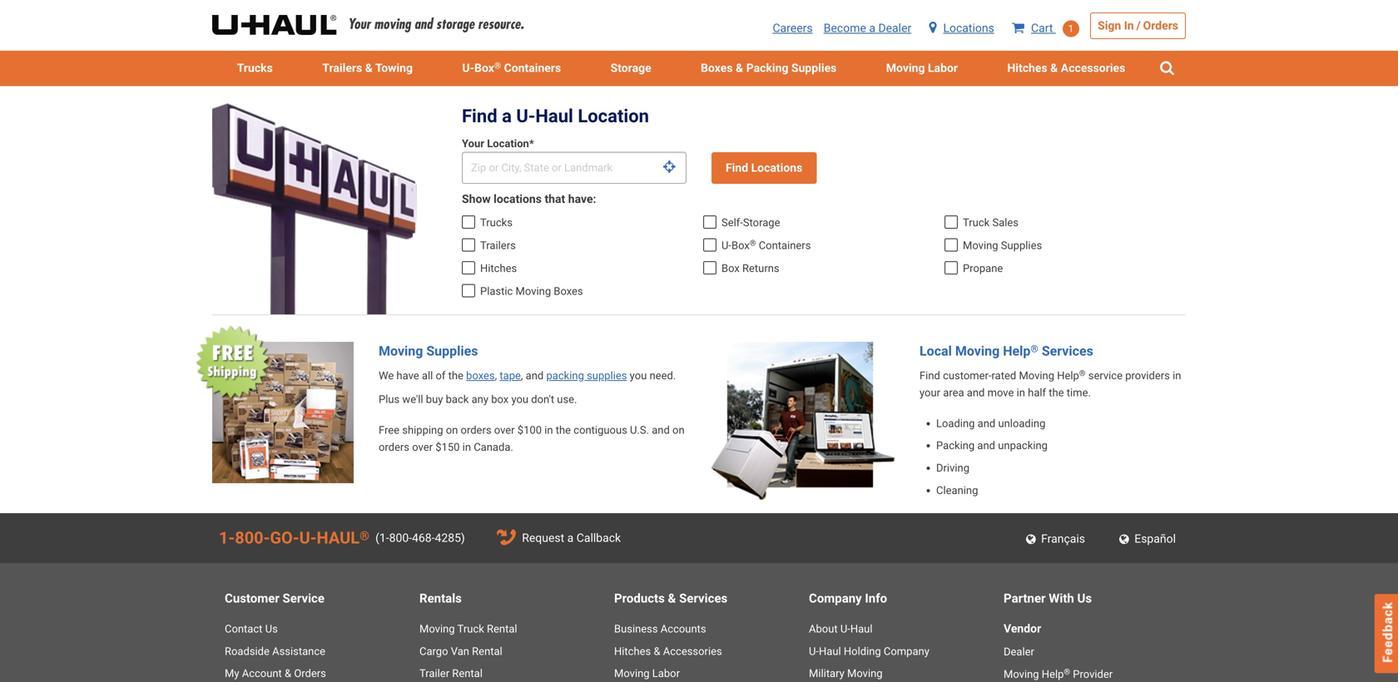 Task type: locate. For each thing, give the bounding box(es) containing it.
u- down about
[[809, 646, 819, 658]]

hitches & accessories link inside banner
[[983, 51, 1151, 86]]

haul up holding
[[851, 623, 873, 636]]

the
[[448, 370, 464, 382], [1049, 387, 1065, 399], [556, 424, 571, 437]]

0 vertical spatial hitches & accessories
[[1008, 61, 1126, 75]]

supplies down careers
[[792, 61, 837, 75]]

1 horizontal spatial services
[[1042, 343, 1094, 359]]

1 horizontal spatial ,
[[521, 370, 523, 382]]

and down loading and unloading
[[978, 440, 996, 452]]

1 vertical spatial services
[[680, 592, 728, 606]]

packing down the careers link
[[747, 61, 789, 75]]

contact us link
[[225, 621, 278, 639]]

box inside u-box ® containers
[[732, 239, 750, 252]]

your
[[920, 387, 941, 399]]

1 horizontal spatial boxes
[[701, 61, 733, 75]]

you left need.
[[630, 370, 647, 382]]

driving
[[937, 462, 970, 475]]

0 horizontal spatial hitches & accessories
[[614, 646, 722, 658]]

0 horizontal spatial boxes
[[554, 285, 583, 298]]

0 horizontal spatial 800-
[[235, 529, 270, 548]]

on up $150
[[446, 424, 458, 437]]

sales
[[993, 216, 1019, 229]]

storage
[[611, 61, 652, 75], [743, 216, 781, 229]]

0 vertical spatial haul
[[536, 105, 574, 127]]

a right become
[[870, 21, 876, 35]]

u- inside u-box ® containers
[[722, 239, 732, 252]]

loading
[[937, 418, 975, 430]]

0 horizontal spatial locations
[[752, 161, 803, 175]]

1 horizontal spatial over
[[494, 424, 515, 437]]

2 vertical spatial find
[[920, 370, 941, 382]]

free shipping image
[[196, 326, 271, 400]]

haul up military
[[819, 646, 842, 658]]

menu
[[212, 51, 1187, 86]]

2 horizontal spatial find
[[920, 370, 941, 382]]

0 vertical spatial rental
[[487, 623, 518, 636]]

orders
[[294, 668, 326, 680]]

800- for (1-
[[389, 532, 412, 545]]

® up time.
[[1080, 369, 1086, 378]]

us up roadside assistance
[[265, 623, 278, 636]]

0 horizontal spatial ®
[[750, 239, 756, 248]]

packing
[[747, 61, 789, 75], [937, 440, 975, 452]]

,
[[495, 370, 497, 382], [521, 370, 523, 382]]

0 horizontal spatial moving labor
[[614, 668, 680, 680]]

in right $100
[[545, 424, 553, 437]]

0 vertical spatial hitches & accessories link
[[983, 51, 1151, 86]]

0 horizontal spatial orders
[[379, 441, 410, 454]]

over down 'shipping'
[[412, 441, 433, 454]]

over
[[494, 424, 515, 437], [412, 441, 433, 454]]

®
[[750, 239, 756, 248], [1080, 369, 1086, 378]]

orders up canada.
[[461, 424, 492, 437]]

1 horizontal spatial on
[[673, 424, 685, 437]]

0 vertical spatial services
[[1042, 343, 1094, 359]]

0 horizontal spatial containers
[[504, 61, 561, 75]]

0 horizontal spatial a
[[502, 105, 512, 127]]

None search field
[[450, 136, 1199, 306]]

use.
[[557, 394, 577, 406]]

containers up find a u-haul location
[[504, 61, 561, 75]]

a for become
[[870, 21, 876, 35]]

truck left sales
[[963, 216, 990, 229]]

1 vertical spatial hitches & accessories
[[614, 646, 722, 658]]

800-
[[235, 529, 270, 548], [389, 532, 412, 545]]

box for containers
[[475, 61, 494, 75]]

help up time.
[[1058, 370, 1080, 382]]

locations inside button
[[752, 161, 803, 175]]

find for find locations
[[726, 161, 749, 175]]

moving labor link down business at the left of page
[[614, 666, 680, 683]]

box inside menu
[[475, 61, 494, 75]]

español
[[1135, 532, 1176, 546]]

0 vertical spatial hitches
[[1008, 61, 1048, 75]]

0 horizontal spatial ,
[[495, 370, 497, 382]]

1 vertical spatial locations
[[752, 161, 803, 175]]

moving labor down business at the left of page
[[614, 668, 680, 680]]

menu inside banner
[[212, 51, 1187, 86]]

truck up the cargo van rental
[[458, 623, 484, 636]]

1 vertical spatial hitches
[[480, 262, 517, 275]]

u- right about
[[841, 623, 851, 636]]

need.
[[650, 370, 676, 382]]

moving down business at the left of page
[[614, 668, 650, 680]]

boxes inside menu
[[701, 61, 733, 75]]

the right half
[[1049, 387, 1065, 399]]

trailer rental link
[[420, 666, 483, 683]]

haul up enter your location text field at the left of the page
[[536, 105, 574, 127]]

1 vertical spatial supplies
[[1001, 239, 1043, 252]]

find customer-rated moving help ®
[[920, 369, 1086, 382]]

trailers inside banner
[[322, 61, 362, 75]]

help inside 1-800-go-u-haul footer
[[1042, 669, 1064, 681]]

careers link
[[773, 21, 813, 35]]

1 vertical spatial you
[[512, 394, 529, 406]]

labor
[[928, 61, 958, 75], [653, 668, 680, 680]]

1 vertical spatial boxes
[[554, 285, 583, 298]]

hitches & accessories link down business accounts link
[[614, 644, 722, 661]]

0 vertical spatial locations
[[944, 21, 995, 35]]

1 vertical spatial moving supplies
[[379, 343, 478, 359]]

® inside find customer-rated moving help ®
[[1080, 369, 1086, 378]]

1 vertical spatial a
[[502, 105, 512, 127]]

roadside assistance
[[225, 646, 326, 658]]

0 vertical spatial moving labor
[[887, 61, 958, 75]]

1 vertical spatial haul
[[851, 623, 873, 636]]

moving up half
[[1019, 370, 1055, 382]]

0 vertical spatial supplies
[[792, 61, 837, 75]]

us right the 'with'
[[1078, 592, 1093, 606]]

orders down free
[[379, 441, 410, 454]]

products & services
[[614, 592, 728, 606]]

partner with us
[[1004, 592, 1093, 606]]

2 vertical spatial a
[[568, 532, 574, 545]]

in left half
[[1017, 387, 1026, 399]]

moving supplies down sales
[[963, 239, 1043, 252]]

help up rated
[[1003, 343, 1031, 359]]

1 horizontal spatial find
[[726, 161, 749, 175]]

find for find a u-haul location
[[462, 105, 498, 127]]

trailers up the plastic
[[480, 239, 516, 252]]

1 horizontal spatial accessories
[[1061, 61, 1126, 75]]

0 horizontal spatial trucks
[[237, 61, 273, 75]]

box left returns
[[722, 262, 740, 275]]

1 vertical spatial the
[[1049, 387, 1065, 399]]

dealer down vendor
[[1004, 646, 1035, 659]]

hitches & accessories down business accounts link
[[614, 646, 722, 658]]

moving right the plastic
[[516, 285, 551, 298]]

0 horizontal spatial hitches
[[480, 262, 517, 275]]

0 horizontal spatial storage
[[611, 61, 652, 75]]

0 vertical spatial find
[[462, 105, 498, 127]]

u- up service
[[299, 529, 317, 548]]

with
[[1049, 592, 1075, 606]]

services up service providers in your area and move in half the time.
[[1042, 343, 1094, 359]]

supplies inside boxes & packing supplies link
[[792, 61, 837, 75]]

you right "box"
[[512, 394, 529, 406]]

plastic
[[480, 285, 513, 298]]

u- down self-
[[722, 239, 732, 252]]

moving labor
[[887, 61, 958, 75], [614, 668, 680, 680]]

you
[[630, 370, 647, 382], [512, 394, 529, 406]]

services up accounts
[[680, 592, 728, 606]]

moving down the become a dealer link
[[887, 61, 925, 75]]

dealer inside 1-800-go-u-haul footer
[[1004, 646, 1035, 659]]

hitches & accessories down 1
[[1008, 61, 1126, 75]]

supplies down sales
[[1001, 239, 1043, 252]]

u- right "towing"
[[462, 61, 475, 75]]

1 vertical spatial trailers
[[480, 239, 516, 252]]

accessories down you have 1 item in your cart. element
[[1061, 61, 1126, 75]]

local
[[920, 343, 952, 359]]

468-
[[412, 532, 435, 545]]

1 horizontal spatial packing
[[937, 440, 975, 452]]

labor down business accounts link
[[653, 668, 680, 680]]

storage up u-box ® containers
[[743, 216, 781, 229]]

rental right van
[[472, 646, 503, 658]]

1 vertical spatial dealer
[[1004, 646, 1035, 659]]

company up about u-haul on the right bottom of page
[[809, 592, 862, 606]]

boxes
[[701, 61, 733, 75], [554, 285, 583, 298]]

a
[[870, 21, 876, 35], [502, 105, 512, 127], [568, 532, 574, 545]]

1 vertical spatial labor
[[653, 668, 680, 680]]

1 vertical spatial help
[[1058, 370, 1080, 382]]

0 vertical spatial accessories
[[1061, 61, 1126, 75]]

find locations
[[726, 161, 803, 175]]

a inside footer
[[568, 532, 574, 545]]

service
[[283, 592, 325, 606]]

&
[[365, 61, 373, 75], [736, 61, 744, 75], [1051, 61, 1059, 75], [668, 592, 676, 606], [654, 646, 661, 658], [285, 668, 292, 680]]

accessories inside 1-800-go-u-haul footer
[[663, 646, 722, 658]]

labor down locations link at the top of page
[[928, 61, 958, 75]]

1 horizontal spatial supplies
[[792, 61, 837, 75]]

locations link
[[930, 21, 995, 35]]

1 vertical spatial containers
[[759, 239, 811, 252]]

moving labor down locations link at the top of page
[[887, 61, 958, 75]]

in right providers
[[1173, 370, 1182, 382]]

0 horizontal spatial labor
[[653, 668, 680, 680]]

the right of
[[448, 370, 464, 382]]

and down customer-
[[967, 387, 985, 399]]

1 vertical spatial box
[[732, 239, 750, 252]]

1 horizontal spatial ®
[[1080, 369, 1086, 378]]

moving down holding
[[848, 668, 883, 680]]

hitches & accessories link
[[983, 51, 1151, 86], [614, 644, 722, 661]]

boxes inside search field
[[554, 285, 583, 298]]

a for request
[[568, 532, 574, 545]]

us inside the contact us "link"
[[265, 623, 278, 636]]

hitches down cart
[[1008, 61, 1048, 75]]

2 vertical spatial rental
[[452, 668, 483, 680]]

the inside free shipping on orders over $100 in the contiguous u.s. and on orders over $150 in canada.
[[556, 424, 571, 437]]

0 horizontal spatial services
[[680, 592, 728, 606]]

hitches
[[1008, 61, 1048, 75], [480, 262, 517, 275], [614, 646, 651, 658]]

tape
[[500, 370, 521, 382]]

1 horizontal spatial containers
[[759, 239, 811, 252]]

® inside u-box ® containers
[[750, 239, 756, 248]]

on right "u.s."
[[673, 424, 685, 437]]

and inside free shipping on orders over $100 in the contiguous u.s. and on orders over $150 in canada.
[[652, 424, 670, 437]]

a up location*
[[502, 105, 512, 127]]

0 vertical spatial help
[[1003, 343, 1031, 359]]

moving up propane
[[963, 239, 999, 252]]

0 horizontal spatial over
[[412, 441, 433, 454]]

1 horizontal spatial trailers
[[480, 239, 516, 252]]

back
[[446, 394, 469, 406]]

request a callback link
[[490, 526, 628, 551]]

box up your
[[475, 61, 494, 75]]

containers inside u-box ® containers
[[759, 239, 811, 252]]

over up canada.
[[494, 424, 515, 437]]

trailers for trailers & towing
[[322, 61, 362, 75]]

0 vertical spatial containers
[[504, 61, 561, 75]]

a inside banner
[[870, 21, 876, 35]]

0 horizontal spatial hitches & accessories link
[[614, 644, 722, 661]]

man moving items on a dolly out of a u-haul moving truck image
[[712, 342, 895, 500]]

van
[[451, 646, 470, 658]]

containers up returns
[[759, 239, 811, 252]]

1 horizontal spatial hitches & accessories
[[1008, 61, 1126, 75]]

0 vertical spatial moving supplies
[[963, 239, 1043, 252]]

supplies
[[792, 61, 837, 75], [1001, 239, 1043, 252], [427, 343, 478, 359]]

1-
[[219, 529, 235, 548]]

800- left 4285)
[[389, 532, 412, 545]]

truck inside 1-800-go-u-haul footer
[[458, 623, 484, 636]]

box returns
[[722, 262, 780, 275]]

menu containing trucks
[[212, 51, 1187, 86]]

packing down the "loading" at the right of the page
[[937, 440, 975, 452]]

0 vertical spatial truck
[[963, 216, 990, 229]]

area
[[944, 387, 965, 399]]

0 horizontal spatial find
[[462, 105, 498, 127]]

providers
[[1126, 370, 1171, 382]]

0 vertical spatial boxes
[[701, 61, 733, 75]]

services
[[1042, 343, 1094, 359], [680, 592, 728, 606]]

plus
[[379, 394, 400, 406]]

customer
[[225, 592, 280, 606]]

we have all of the boxes , tape , and packing supplies you need.
[[379, 370, 676, 382]]

rental down cargo van rental link
[[452, 668, 483, 680]]

® down self-storage
[[750, 239, 756, 248]]

banner
[[0, 0, 1399, 86]]

1 horizontal spatial us
[[1078, 592, 1093, 606]]

2 horizontal spatial the
[[1049, 387, 1065, 399]]

services inside 1-800-go-u-haul footer
[[680, 592, 728, 606]]

u- inside banner
[[462, 61, 475, 75]]

hitches up the plastic
[[480, 262, 517, 275]]

help left 'provider'
[[1042, 669, 1064, 681]]

2 horizontal spatial hitches
[[1008, 61, 1048, 75]]

a right request
[[568, 532, 574, 545]]

1 horizontal spatial moving labor
[[887, 61, 958, 75]]

accessories
[[1061, 61, 1126, 75], [663, 646, 722, 658]]

find locations button
[[712, 152, 817, 184]]

2 horizontal spatial haul
[[851, 623, 873, 636]]

0 horizontal spatial supplies
[[427, 343, 478, 359]]

trailers
[[322, 61, 362, 75], [480, 239, 516, 252]]

1 horizontal spatial the
[[556, 424, 571, 437]]

contact us
[[225, 623, 278, 636]]

and right "u.s."
[[652, 424, 670, 437]]

account
[[242, 668, 282, 680]]

moving inside find customer-rated moving help ®
[[1019, 370, 1055, 382]]

0 vertical spatial dealer
[[879, 21, 912, 35]]

0 horizontal spatial packing
[[747, 61, 789, 75]]

1 horizontal spatial moving labor link
[[862, 51, 983, 86]]

800- up the customer
[[235, 529, 270, 548]]

of
[[436, 370, 446, 382]]

service providers in your area and move in half the time.
[[920, 370, 1182, 399]]

buy
[[426, 394, 443, 406]]

moving supplies up "all"
[[379, 343, 478, 359]]

the down use.
[[556, 424, 571, 437]]

0 vertical spatial a
[[870, 21, 876, 35]]

1 horizontal spatial hitches
[[614, 646, 651, 658]]

find a u-haul location
[[462, 105, 649, 127]]

company right holding
[[884, 646, 930, 658]]

trailers left "towing"
[[322, 61, 362, 75]]

1 horizontal spatial you
[[630, 370, 647, 382]]

find inside button
[[726, 161, 749, 175]]

0 vertical spatial moving labor link
[[862, 51, 983, 86]]

dealer right become
[[879, 21, 912, 35]]

1 vertical spatial find
[[726, 161, 749, 175]]

moving labor link down locations link at the top of page
[[862, 51, 983, 86]]

and right tape at the bottom left
[[526, 370, 544, 382]]

0 vertical spatial trailers
[[322, 61, 362, 75]]

packing
[[547, 370, 584, 382]]

supplies up of
[[427, 343, 478, 359]]

1 vertical spatial us
[[265, 623, 278, 636]]

2 vertical spatial hitches
[[614, 646, 651, 658]]

1 vertical spatial truck
[[458, 623, 484, 636]]

moving labor inside banner
[[887, 61, 958, 75]]

have:
[[568, 192, 597, 206]]

provider
[[1073, 669, 1113, 681]]

don't
[[531, 394, 555, 406]]

trucks
[[237, 61, 273, 75], [480, 216, 513, 229]]

1 horizontal spatial dealer
[[1004, 646, 1035, 659]]

2 on from the left
[[673, 424, 685, 437]]

military moving
[[809, 668, 883, 680]]

0 vertical spatial company
[[809, 592, 862, 606]]

rental up the cargo van rental
[[487, 623, 518, 636]]

help inside find customer-rated moving help ®
[[1058, 370, 1080, 382]]

hitches down business at the left of page
[[614, 646, 651, 658]]

locations up self-storage
[[752, 161, 803, 175]]

any
[[472, 394, 489, 406]]

we'll
[[403, 394, 423, 406]]

moving labor link
[[862, 51, 983, 86], [614, 666, 680, 683]]

locations left cart
[[944, 21, 995, 35]]

2 vertical spatial haul
[[819, 646, 842, 658]]

box down self-
[[732, 239, 750, 252]]

boxes and moving supplies image
[[212, 342, 354, 484]]

business accounts link
[[614, 621, 707, 639]]

1 horizontal spatial 800-
[[389, 532, 412, 545]]

packing inside menu
[[747, 61, 789, 75]]

hitches & accessories link down 1
[[983, 51, 1151, 86]]

moving supplies
[[963, 239, 1043, 252], [379, 343, 478, 359]]

moving help provider
[[1004, 669, 1113, 681]]

sign in / orders
[[1098, 19, 1179, 32]]

storage up location
[[611, 61, 652, 75]]

2 horizontal spatial a
[[870, 21, 876, 35]]

0 vertical spatial storage
[[611, 61, 652, 75]]

request
[[522, 532, 565, 545]]

accessories down accounts
[[663, 646, 722, 658]]

box for ®
[[732, 239, 750, 252]]

1 horizontal spatial storage
[[743, 216, 781, 229]]

boxes
[[466, 370, 495, 382]]



Task type: describe. For each thing, give the bounding box(es) containing it.
banner containing sign in / orders
[[0, 0, 1399, 86]]

have
[[397, 370, 419, 382]]

1-800-go-u-haul
[[219, 529, 360, 548]]

1 horizontal spatial company
[[884, 646, 930, 658]]

0 vertical spatial orders
[[461, 424, 492, 437]]

partner
[[1004, 592, 1046, 606]]

4285)
[[435, 532, 465, 545]]

0 horizontal spatial haul
[[536, 105, 574, 127]]

plus we'll buy back any box you don't use.
[[379, 394, 577, 406]]

u-box ® containers
[[722, 239, 811, 252]]

moving truck rental
[[420, 623, 518, 636]]

holding
[[844, 646, 881, 658]]

customer service
[[225, 592, 325, 606]]

roadside assistance link
[[225, 644, 326, 661]]

moving truck rental link
[[420, 621, 518, 639]]

boxes & packing supplies link
[[676, 51, 862, 86]]

sign
[[1098, 19, 1122, 32]]

use my current location image
[[664, 161, 676, 173]]

trailers for trailers
[[480, 239, 516, 252]]

trailer
[[420, 668, 450, 680]]

0 vertical spatial us
[[1078, 592, 1093, 606]]

labor inside 1-800-go-u-haul footer
[[653, 668, 680, 680]]

half
[[1028, 387, 1047, 399]]

dealer link
[[1004, 644, 1035, 661]]

roadside
[[225, 646, 270, 658]]

moving labor inside 1-800-go-u-haul footer
[[614, 668, 680, 680]]

unloading
[[999, 418, 1046, 430]]

go-
[[270, 529, 299, 548]]

packing supplies link
[[547, 370, 627, 382]]

become a dealer
[[824, 21, 912, 35]]

1 vertical spatial orders
[[379, 441, 410, 454]]

u-haul sign image
[[212, 104, 417, 683]]

$100
[[518, 424, 542, 437]]

0 horizontal spatial you
[[512, 394, 529, 406]]

towing
[[375, 61, 413, 75]]

storage inside banner
[[611, 61, 652, 75]]

contact
[[225, 623, 263, 636]]

unpacking
[[999, 440, 1048, 452]]

0 vertical spatial over
[[494, 424, 515, 437]]

0 horizontal spatial the
[[448, 370, 464, 382]]

2 vertical spatial supplies
[[427, 343, 478, 359]]

moving up cargo
[[420, 623, 455, 636]]

rental for cargo van rental
[[472, 646, 503, 658]]

rated
[[992, 370, 1017, 382]]

cleaning
[[937, 484, 979, 497]]

u.s.
[[630, 424, 649, 437]]

all
[[422, 370, 433, 382]]

1 , from the left
[[495, 370, 497, 382]]

moving up customer-
[[956, 343, 1000, 359]]

u-haul holding company
[[809, 646, 930, 658]]

become a dealer link
[[824, 21, 912, 35]]

2 , from the left
[[521, 370, 523, 382]]

the inside service providers in your area and move in half the time.
[[1049, 387, 1065, 399]]

labor inside banner
[[928, 61, 958, 75]]

hitches inside 1-800-go-u-haul footer
[[614, 646, 651, 658]]

français link
[[1018, 527, 1092, 552]]

2 vertical spatial box
[[722, 262, 740, 275]]

and up packing and unpacking
[[978, 418, 996, 430]]

assistance
[[272, 646, 326, 658]]

my account & orders
[[225, 668, 326, 680]]

$150
[[436, 441, 460, 454]]

time.
[[1067, 387, 1091, 399]]

rentals
[[420, 592, 462, 606]]

0 horizontal spatial moving supplies
[[379, 343, 478, 359]]

show
[[462, 192, 491, 206]]

1 horizontal spatial trucks
[[480, 216, 513, 229]]

careers
[[773, 21, 813, 35]]

truck sales
[[963, 216, 1019, 229]]

trailers & towing
[[322, 61, 413, 75]]

2 horizontal spatial supplies
[[1001, 239, 1043, 252]]

français
[[1042, 532, 1086, 546]]

hitches inside banner
[[1008, 61, 1048, 75]]

moving up have
[[379, 343, 423, 359]]

trucks link
[[212, 51, 298, 86]]

rental for moving truck rental
[[487, 623, 518, 636]]

storage link
[[586, 51, 676, 86]]

trucks inside banner
[[237, 61, 273, 75]]

contiguous
[[574, 424, 628, 437]]

and inside service providers in your area and move in half the time.
[[967, 387, 985, 399]]

products
[[614, 592, 665, 606]]

0 vertical spatial you
[[630, 370, 647, 382]]

hitches & accessories link inside 1-800-go-u-haul footer
[[614, 644, 722, 661]]

move
[[988, 387, 1014, 399]]

cargo van rental link
[[420, 644, 503, 661]]

boxes & packing supplies
[[701, 61, 837, 75]]

location*
[[487, 138, 534, 150]]

show locations that have:
[[462, 192, 597, 206]]

containers inside menu
[[504, 61, 561, 75]]

trailer rental
[[420, 668, 483, 680]]

1 on from the left
[[446, 424, 458, 437]]

military
[[809, 668, 845, 680]]

0 horizontal spatial moving labor link
[[614, 666, 680, 683]]

free shipping on orders over $100 in the contiguous u.s. and on orders over $150 in canada.
[[379, 424, 685, 454]]

in / orders
[[1125, 19, 1179, 32]]

moving down dealer link
[[1004, 669, 1040, 681]]

you have 1 item in your cart. element
[[1063, 20, 1080, 37]]

local moving help services
[[920, 343, 1094, 359]]

hitches & accessories inside banner
[[1008, 61, 1126, 75]]

locations inside banner
[[944, 21, 995, 35]]

find inside find customer-rated moving help ®
[[920, 370, 941, 382]]

(1-
[[376, 532, 389, 545]]

service
[[1089, 370, 1123, 382]]

u- up location*
[[517, 105, 536, 127]]

hitches & accessories inside 1-800-go-u-haul footer
[[614, 646, 722, 658]]

a for find
[[502, 105, 512, 127]]

callback
[[577, 532, 621, 545]]

business
[[614, 623, 658, 636]]

boxes link
[[466, 370, 495, 382]]

none search field containing find locations
[[450, 136, 1199, 306]]

1 horizontal spatial moving supplies
[[963, 239, 1043, 252]]

trailers & towing link
[[298, 51, 438, 86]]

1 vertical spatial over
[[412, 441, 433, 454]]

location
[[578, 105, 649, 127]]

1 horizontal spatial haul
[[819, 646, 842, 658]]

in right $150
[[463, 441, 471, 454]]

moving inside banner
[[887, 61, 925, 75]]

1-800-go-u-haul footer
[[0, 514, 1399, 683]]

plastic moving boxes
[[480, 285, 583, 298]]

haul
[[317, 529, 360, 548]]

800- for 1-
[[235, 529, 270, 548]]

u-box containers
[[462, 61, 561, 75]]

1
[[1069, 23, 1074, 35]]

canada.
[[474, 441, 514, 454]]

that
[[545, 192, 566, 206]]

shipping
[[402, 424, 443, 437]]

1 vertical spatial storage
[[743, 216, 781, 229]]

request a callback
[[519, 532, 621, 545]]

dealer inside banner
[[879, 21, 912, 35]]

Enter your location text field
[[462, 152, 687, 184]]

propane
[[963, 262, 1004, 275]]

box
[[491, 394, 509, 406]]

business accounts
[[614, 623, 707, 636]]

tape link
[[500, 370, 521, 382]]



Task type: vqa. For each thing, say whether or not it's contained in the screenshot.
Boxes and moving supplies image at bottom left
yes



